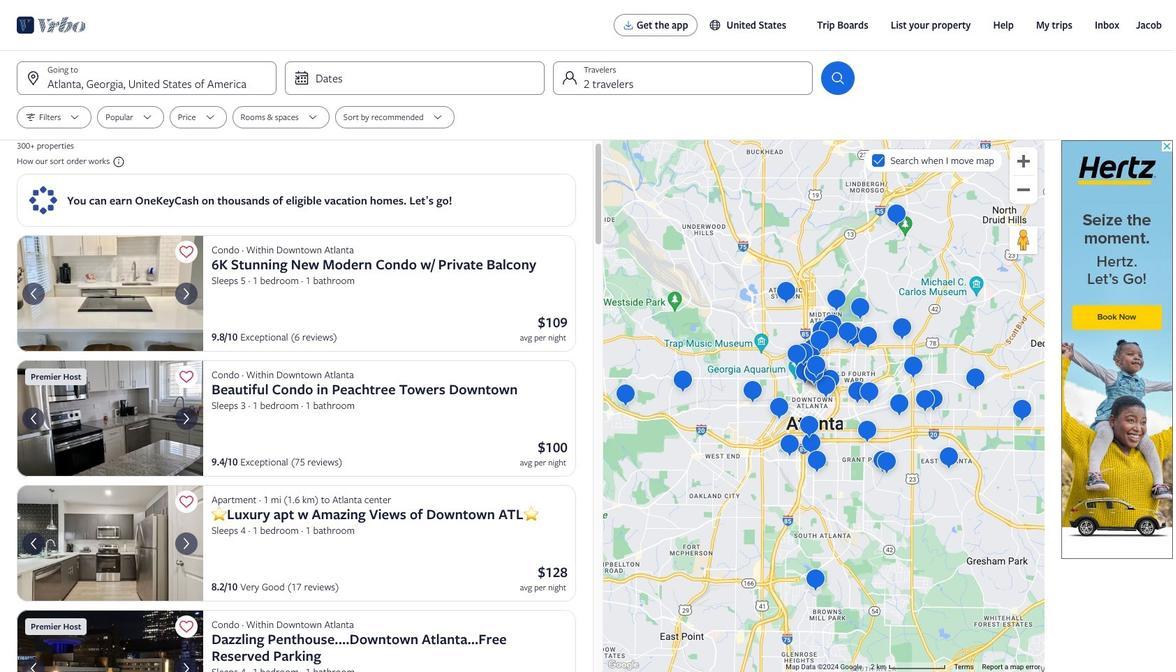 Task type: describe. For each thing, give the bounding box(es) containing it.
one key blue tier image
[[28, 185, 59, 216]]

search image
[[830, 70, 847, 87]]

show next image for 6k stunning new modern condo w/ private balcony image
[[178, 285, 195, 302]]

show previous image for 6k stunning new modern condo w/ private balcony image
[[25, 285, 42, 302]]

private kitchen image for "show previous image for 6k stunning new modern condo w/ private balcony"
[[17, 236, 203, 352]]

small image
[[110, 156, 125, 168]]

show previous image for beautiful condo in peachtree towers downtown image
[[25, 411, 42, 427]]

map region
[[604, 140, 1045, 673]]

show next image for ⭐️luxury apt w amazing views of downtown atl⭐️ image
[[178, 536, 195, 552]]

small image
[[709, 19, 727, 31]]

show next image for dazzling penthouse....downtown atlanta...free reserved parking image
[[178, 661, 195, 673]]

google image
[[607, 659, 640, 673]]

show next image for beautiful condo in peachtree towers downtown image
[[178, 411, 195, 427]]



Task type: vqa. For each thing, say whether or not it's contained in the screenshot.
Wizard REGION
no



Task type: locate. For each thing, give the bounding box(es) containing it.
private kitchen image for show previous image for beautiful condo in peachtree towers downtown
[[17, 361, 203, 477]]

1 vertical spatial private kitchen image
[[17, 361, 203, 477]]

exterior image
[[17, 611, 203, 673]]

show previous image for ⭐️luxury apt w amazing views of downtown atl⭐️ image
[[25, 536, 42, 552]]

show previous image for dazzling penthouse....downtown atlanta...free reserved parking image
[[25, 661, 42, 673]]

0 vertical spatial private kitchen image
[[17, 236, 203, 352]]

2 vertical spatial private kitchen image
[[17, 486, 203, 602]]

download the app button image
[[623, 20, 634, 31]]

private kitchen image
[[17, 236, 203, 352], [17, 361, 203, 477], [17, 486, 203, 602]]

vrbo logo image
[[17, 14, 86, 36]]

private kitchen image for the show previous image for ⭐️luxury apt w amazing views of downtown atl⭐️
[[17, 486, 203, 602]]

2 private kitchen image from the top
[[17, 361, 203, 477]]

1 private kitchen image from the top
[[17, 236, 203, 352]]

3 private kitchen image from the top
[[17, 486, 203, 602]]



